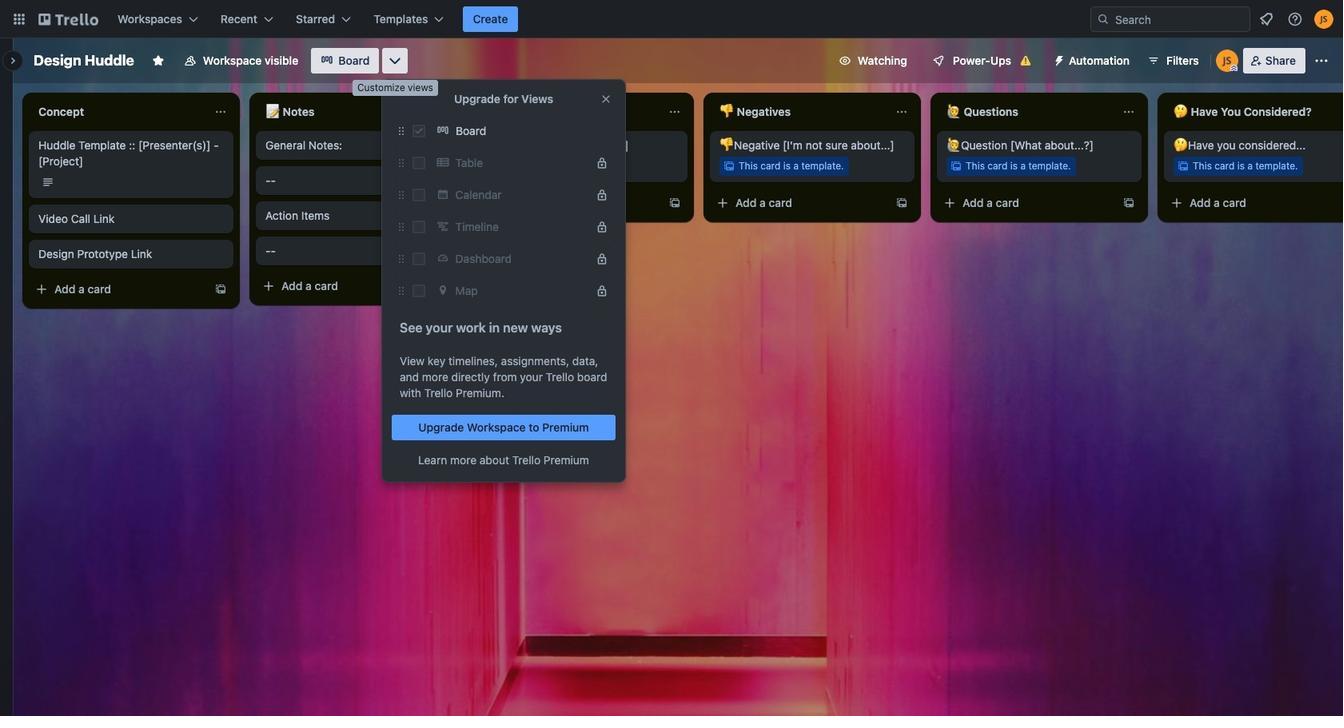 Task type: locate. For each thing, give the bounding box(es) containing it.
0 vertical spatial create from template… image
[[1123, 197, 1136, 210]]

primary element
[[0, 0, 1344, 38]]

0 horizontal spatial create from template… image
[[442, 280, 454, 293]]

None text field
[[256, 99, 435, 125], [483, 99, 662, 125], [710, 99, 890, 125], [938, 99, 1117, 125], [256, 99, 435, 125], [483, 99, 662, 125], [710, 99, 890, 125], [938, 99, 1117, 125]]

back to home image
[[38, 6, 98, 32]]

1 vertical spatial create from template… image
[[442, 280, 454, 293]]

star or unstar board image
[[152, 54, 165, 67]]

0 horizontal spatial create from template… image
[[214, 283, 227, 296]]

john smith (johnsmith38824343) image
[[1217, 50, 1239, 72]]

tooltip
[[353, 80, 438, 96]]

customize views image
[[387, 53, 403, 69]]

show menu image
[[1314, 53, 1330, 69]]

2 horizontal spatial create from template… image
[[896, 197, 909, 210]]

create from template… image
[[1123, 197, 1136, 210], [442, 280, 454, 293]]

sm image
[[1047, 48, 1070, 70]]

0 notifications image
[[1257, 10, 1277, 29]]

john smith (johnsmith38824343) image
[[1315, 10, 1334, 29]]

None text field
[[29, 99, 208, 125], [1165, 99, 1344, 125], [29, 99, 208, 125], [1165, 99, 1344, 125]]

create from template… image
[[669, 197, 682, 210], [896, 197, 909, 210], [214, 283, 227, 296]]



Task type: describe. For each thing, give the bounding box(es) containing it.
close popover image
[[600, 93, 613, 106]]

this member is an admin of this board. image
[[1231, 65, 1238, 72]]

1 horizontal spatial create from template… image
[[669, 197, 682, 210]]

Board name text field
[[26, 48, 142, 74]]

1 horizontal spatial create from template… image
[[1123, 197, 1136, 210]]

open information menu image
[[1288, 11, 1304, 27]]

search image
[[1098, 13, 1110, 26]]

Search field
[[1110, 8, 1250, 30]]



Task type: vqa. For each thing, say whether or not it's contained in the screenshot.
Card related to Card covers
no



